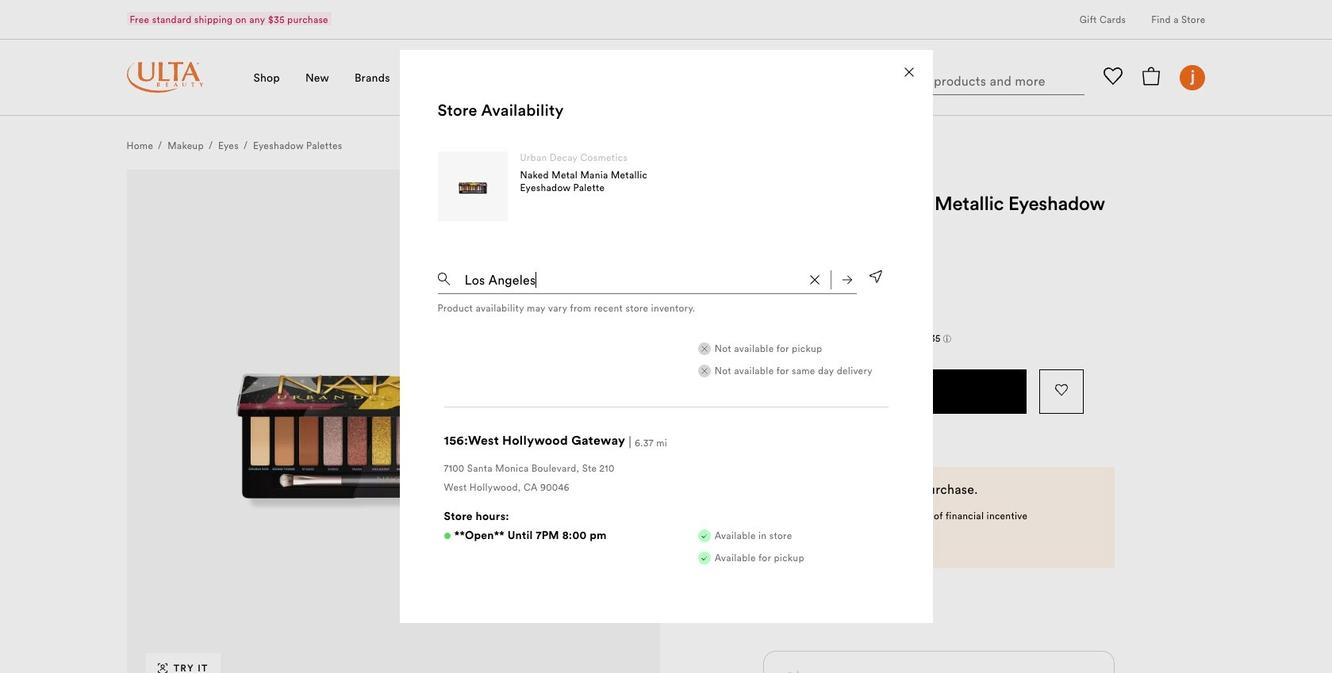 Task type: vqa. For each thing, say whether or not it's contained in the screenshot.
1st withicon
no



Task type: locate. For each thing, give the bounding box(es) containing it.
starfilled image
[[799, 267, 809, 277]]

current location selected image
[[869, 271, 882, 283]]

status
[[438, 223, 894, 592]]

favorites icon image
[[1104, 66, 1123, 86]]

try it urban decay cosmetics naked metal mania metallic eyeshadow palette #1 image
[[158, 664, 167, 674]]

Search city, state, or ZIP search field
[[463, 263, 800, 290]]

clear search image
[[810, 275, 819, 284]]

None search field
[[863, 60, 1085, 98]]



Task type: describe. For each thing, give the bounding box(es) containing it.
Search products and more search field
[[888, 63, 1080, 91]]

starhalf image
[[818, 267, 828, 277]]

0 items in bag image
[[1142, 66, 1161, 86]]

close image
[[904, 67, 914, 77]]

search for stores image
[[842, 275, 852, 284]]

starfilled image
[[809, 267, 818, 277]]



